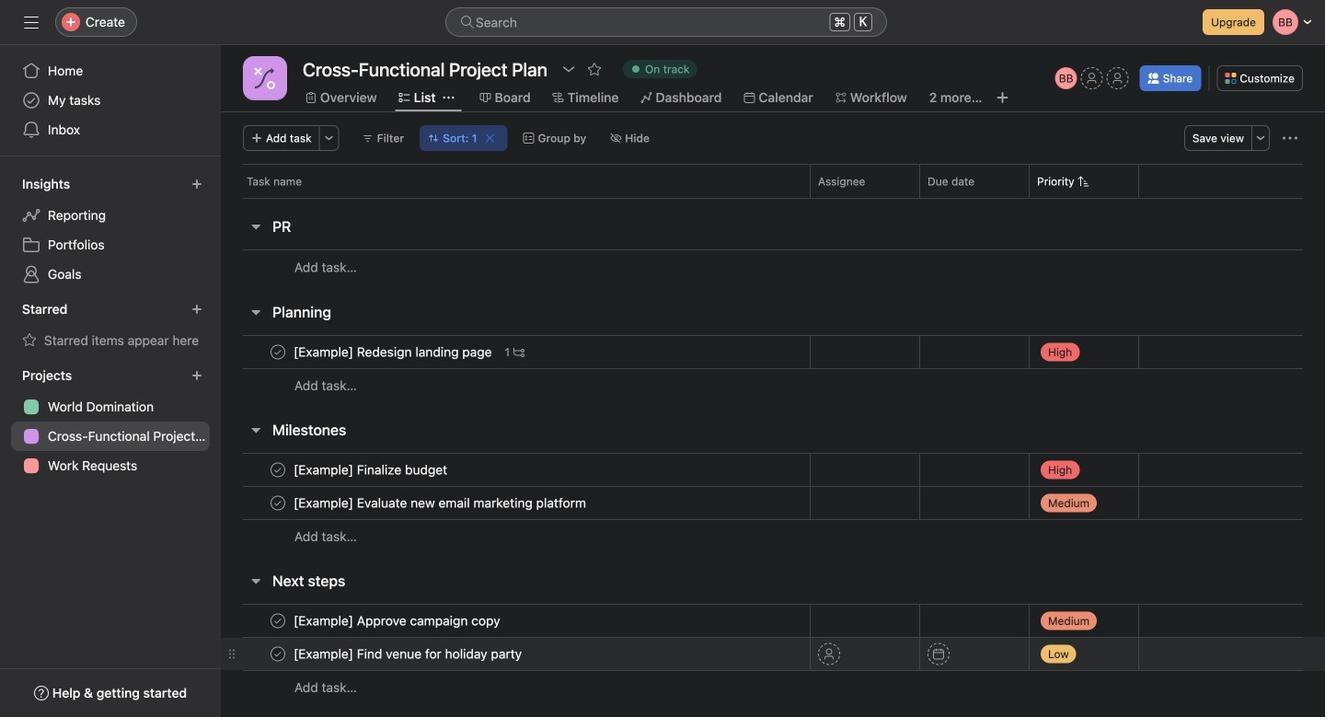 Task type: locate. For each thing, give the bounding box(es) containing it.
3 mark complete checkbox from the top
[[267, 492, 289, 514]]

mark complete image inside [example] redesign landing page cell
[[267, 341, 289, 363]]

2 vertical spatial mark complete image
[[267, 643, 289, 665]]

0 vertical spatial mark complete checkbox
[[267, 341, 289, 363]]

mark complete image inside [example] evaluate new email marketing platform cell
[[267, 492, 289, 514]]

2 mark complete image from the top
[[267, 459, 289, 481]]

3 task name text field from the top
[[290, 612, 506, 630]]

0 vertical spatial mark complete checkbox
[[267, 610, 289, 632]]

1 vertical spatial collapse task list for this group image
[[249, 305, 263, 319]]

1 mark complete image from the top
[[267, 341, 289, 363]]

mark complete image inside [example] find venue for holiday party cell
[[267, 643, 289, 665]]

0 vertical spatial mark complete image
[[267, 341, 289, 363]]

mark complete checkbox inside [example] finalize budget cell
[[267, 459, 289, 481]]

mark complete checkbox inside [example] approve campaign copy cell
[[267, 610, 289, 632]]

collapse task list for this group image
[[249, 219, 263, 234], [249, 305, 263, 319], [249, 422, 263, 437]]

Task name text field
[[290, 461, 453, 479], [290, 645, 528, 663]]

add tab image
[[996, 90, 1010, 105]]

2 mark complete checkbox from the top
[[267, 459, 289, 481]]

more actions image
[[1283, 131, 1298, 145], [324, 133, 335, 144]]

mark complete checkbox inside [example] evaluate new email marketing platform cell
[[267, 492, 289, 514]]

None field
[[445, 7, 887, 37]]

3 mark complete image from the top
[[267, 643, 289, 665]]

mark complete image for mark complete option within [example] finalize budget cell
[[267, 459, 289, 481]]

3 collapse task list for this group image from the top
[[249, 422, 263, 437]]

2 task name text field from the top
[[290, 494, 592, 512]]

2 task name text field from the top
[[290, 645, 528, 663]]

2 vertical spatial collapse task list for this group image
[[249, 422, 263, 437]]

task name text field for mark complete checkbox inside [example] approve campaign copy cell
[[290, 612, 506, 630]]

mark complete image inside [example] approve campaign copy cell
[[267, 610, 289, 632]]

task name text field inside [example] finalize budget cell
[[290, 461, 453, 479]]

mark complete checkbox inside [example] redesign landing page cell
[[267, 341, 289, 363]]

Mark complete checkbox
[[267, 341, 289, 363], [267, 459, 289, 481], [267, 492, 289, 514]]

0 vertical spatial collapse task list for this group image
[[249, 219, 263, 234]]

1 vertical spatial mark complete checkbox
[[267, 643, 289, 665]]

[example] find venue for holiday party cell
[[221, 637, 810, 671]]

1 mark complete checkbox from the top
[[267, 610, 289, 632]]

mark complete image for [example] approve campaign copy cell
[[267, 610, 289, 632]]

collapse task list for this group image for [example] redesign landing page cell
[[249, 305, 263, 319]]

mark complete checkbox for [example] find venue for holiday party cell at the bottom of page
[[267, 643, 289, 665]]

1 vertical spatial mark complete image
[[267, 459, 289, 481]]

mark complete checkbox inside [example] find venue for holiday party cell
[[267, 643, 289, 665]]

header milestones tree grid
[[221, 453, 1325, 553]]

1 mark complete checkbox from the top
[[267, 341, 289, 363]]

task name text field inside [example] evaluate new email marketing platform cell
[[290, 494, 592, 512]]

0 vertical spatial task name text field
[[290, 343, 498, 361]]

1 vertical spatial task name text field
[[290, 494, 592, 512]]

header planning tree grid
[[221, 335, 1325, 402]]

None text field
[[298, 52, 552, 86]]

Search tasks, projects, and more text field
[[445, 7, 887, 37]]

1 task name text field from the top
[[290, 461, 453, 479]]

show options image
[[561, 62, 576, 76]]

2 collapse task list for this group image from the top
[[249, 305, 263, 319]]

1 mark complete image from the top
[[267, 492, 289, 514]]

projects element
[[0, 359, 221, 484]]

collapse task list for this group image
[[249, 573, 263, 588]]

mark complete image inside [example] finalize budget cell
[[267, 459, 289, 481]]

task name text field for mark complete option within [example] finalize budget cell
[[290, 461, 453, 479]]

mark complete image
[[267, 341, 289, 363], [267, 459, 289, 481], [267, 643, 289, 665]]

task name text field inside [example] redesign landing page cell
[[290, 343, 498, 361]]

2 vertical spatial task name text field
[[290, 612, 506, 630]]

[example] finalize budget cell
[[221, 453, 810, 487]]

task name text field inside [example] approve campaign copy cell
[[290, 612, 506, 630]]

Task name text field
[[290, 343, 498, 361], [290, 494, 592, 512], [290, 612, 506, 630]]

Mark complete checkbox
[[267, 610, 289, 632], [267, 643, 289, 665]]

1 task name text field from the top
[[290, 343, 498, 361]]

2 mark complete checkbox from the top
[[267, 643, 289, 665]]

1 vertical spatial mark complete image
[[267, 610, 289, 632]]

row
[[221, 164, 1325, 198], [243, 197, 1303, 199], [221, 249, 1325, 284], [221, 335, 1325, 369], [221, 368, 1325, 402], [221, 453, 1325, 487], [221, 486, 1325, 520], [221, 519, 1325, 553], [221, 604, 1325, 638], [221, 637, 1325, 671], [221, 670, 1325, 704]]

0 vertical spatial mark complete image
[[267, 492, 289, 514]]

more options image
[[1255, 133, 1267, 144]]

insights element
[[0, 168, 221, 293]]

0 vertical spatial task name text field
[[290, 461, 453, 479]]

task name text field for mark complete option within [example] evaluate new email marketing platform cell
[[290, 494, 592, 512]]

[example] approve campaign copy cell
[[221, 604, 810, 638]]

2 mark complete image from the top
[[267, 610, 289, 632]]

1 vertical spatial mark complete checkbox
[[267, 459, 289, 481]]

1 collapse task list for this group image from the top
[[249, 219, 263, 234]]

mark complete image
[[267, 492, 289, 514], [267, 610, 289, 632]]

2 vertical spatial mark complete checkbox
[[267, 492, 289, 514]]

task name text field inside [example] find venue for holiday party cell
[[290, 645, 528, 663]]

1 vertical spatial task name text field
[[290, 645, 528, 663]]

0 horizontal spatial more actions image
[[324, 133, 335, 144]]



Task type: vqa. For each thing, say whether or not it's contained in the screenshot.
the right project
no



Task type: describe. For each thing, give the bounding box(es) containing it.
mark complete checkbox for header planning tree grid
[[267, 341, 289, 363]]

starred element
[[0, 293, 221, 359]]

new insights image
[[191, 179, 202, 190]]

[example] redesign landing page cell
[[221, 335, 810, 369]]

add to starred image
[[587, 62, 602, 76]]

add items to starred image
[[191, 304, 202, 315]]

line_and_symbols image
[[254, 67, 276, 89]]

1 subtask image
[[514, 347, 525, 358]]

mark complete image for mark complete checkbox within [example] find venue for holiday party cell
[[267, 643, 289, 665]]

new project or portfolio image
[[191, 370, 202, 381]]

[example] evaluate new email marketing platform cell
[[221, 486, 810, 520]]

task name text field for mark complete checkbox within [example] find venue for holiday party cell
[[290, 645, 528, 663]]

hide sidebar image
[[24, 15, 39, 29]]

mark complete checkbox for [example] approve campaign copy cell
[[267, 610, 289, 632]]

mark complete image for mark complete option inside [example] redesign landing page cell
[[267, 341, 289, 363]]

mark complete image for [example] evaluate new email marketing platform cell
[[267, 492, 289, 514]]

tab actions image
[[443, 92, 454, 103]]

header next steps tree grid
[[221, 604, 1325, 704]]

collapse task list for this group image for [example] finalize budget cell
[[249, 422, 263, 437]]

global element
[[0, 45, 221, 156]]

clear image
[[485, 133, 496, 144]]

task name text field for mark complete option inside [example] redesign landing page cell
[[290, 343, 498, 361]]

mark complete checkbox for "header milestones" tree grid
[[267, 459, 289, 481]]

manage project members image
[[1055, 67, 1078, 89]]

1 horizontal spatial more actions image
[[1283, 131, 1298, 145]]



